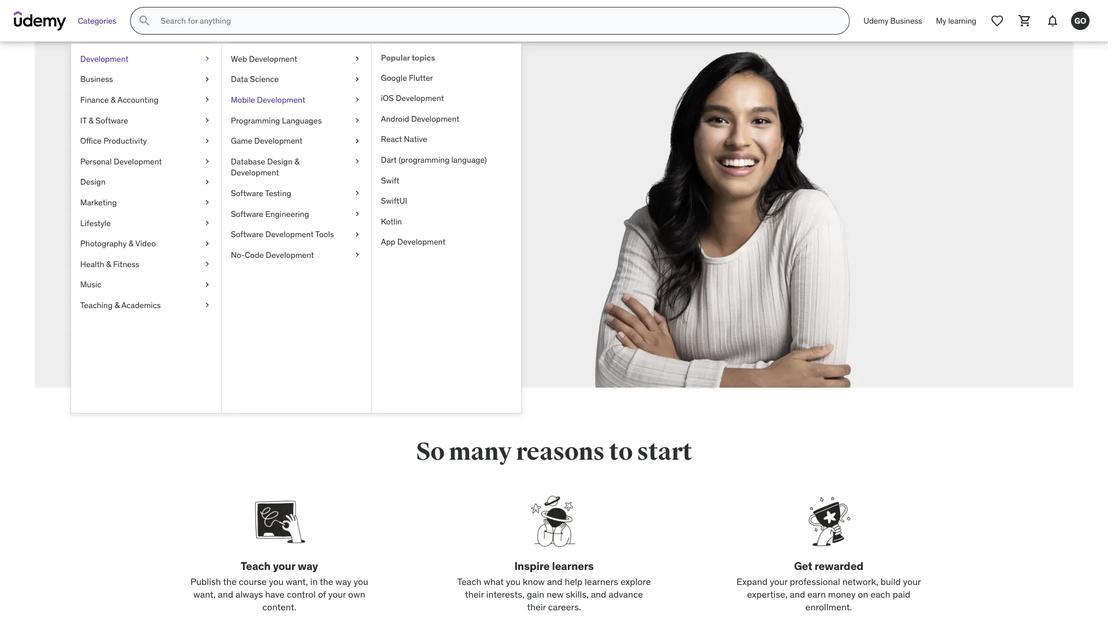 Task type: describe. For each thing, give the bounding box(es) containing it.
software testing link
[[222, 183, 371, 204]]

2 you from the left
[[354, 576, 368, 588]]

know
[[523, 576, 545, 588]]

shopping cart with 0 items image
[[1019, 14, 1033, 28]]

data science link
[[222, 69, 371, 90]]

1 the from the left
[[223, 576, 237, 588]]

0 vertical spatial learners
[[552, 560, 594, 573]]

development down categories dropdown button
[[80, 53, 129, 64]]

software for software testing
[[231, 188, 264, 198]]

software development tools
[[231, 229, 334, 240]]

xsmall image for photography & video
[[203, 238, 212, 249]]

xsmall image for software testing
[[353, 188, 362, 199]]

your up have
[[273, 560, 295, 573]]

swift
[[381, 175, 400, 186]]

control
[[287, 589, 316, 601]]

web development link
[[222, 49, 371, 69]]

each
[[871, 589, 891, 601]]

kotlin
[[381, 216, 402, 227]]

react native
[[381, 134, 427, 144]]

so many reasons to start
[[416, 437, 692, 467]]

xsmall image for game development
[[353, 135, 362, 147]]

always
[[236, 589, 263, 601]]

it & software link
[[71, 110, 221, 131]]

game development link
[[222, 131, 371, 151]]

android development
[[381, 113, 460, 124]]

popular topics
[[381, 53, 435, 63]]

help
[[565, 576, 583, 588]]

tools
[[315, 229, 334, 240]]

expertise,
[[748, 589, 788, 601]]

languages
[[282, 115, 322, 125]]

0 vertical spatial their
[[465, 589, 484, 601]]

lives
[[204, 231, 226, 245]]

engineering
[[266, 209, 309, 219]]

gain
[[527, 589, 545, 601]]

and inside 'teach your way publish the course you want, in the way you want, and always have control of your own content.'
[[218, 589, 233, 601]]

content.
[[262, 602, 297, 614]]

have
[[265, 589, 285, 601]]

development down software development tools link
[[266, 250, 314, 260]]

earn
[[808, 589, 826, 601]]

xsmall image for web development
[[353, 53, 362, 64]]

database design & development link
[[222, 151, 371, 183]]

app development link
[[372, 232, 521, 252]]

xsmall image for music
[[203, 279, 212, 291]]

mobile
[[231, 95, 255, 105]]

web
[[231, 53, 247, 64]]

software engineering link
[[222, 204, 371, 224]]

money
[[829, 589, 856, 601]]

business inside 'link'
[[891, 15, 923, 26]]

submit search image
[[138, 14, 151, 28]]

google
[[381, 72, 407, 83]]

testing
[[265, 188, 291, 198]]

udemy image
[[14, 11, 66, 31]]

new
[[547, 589, 564, 601]]

photography & video
[[80, 238, 156, 249]]

kotlin link
[[372, 211, 521, 232]]

native
[[404, 134, 427, 144]]

& for video
[[129, 238, 134, 249]]

personal development
[[80, 156, 162, 167]]

learning
[[949, 15, 977, 26]]

instructor
[[262, 216, 310, 230]]

web development
[[231, 53, 297, 64]]

mobile development element
[[371, 44, 521, 413]]

explore
[[621, 576, 651, 588]]

game development
[[231, 136, 303, 146]]

xsmall image for lifestyle
[[203, 218, 212, 229]]

personal development link
[[71, 151, 221, 172]]

xsmall image for data science
[[353, 74, 362, 85]]

wishlist image
[[991, 14, 1005, 28]]

dart (programming language)
[[381, 155, 487, 165]]

lifestyle link
[[71, 213, 221, 233]]

swiftui
[[381, 196, 407, 206]]

photography & video link
[[71, 233, 221, 254]]

swiftui link
[[372, 191, 521, 211]]

code
[[245, 250, 264, 260]]

software testing
[[231, 188, 291, 198]]

fitness
[[113, 259, 140, 269]]

inspire learners teach what you know and help learners explore their interests, gain new skills, and advance their careers.
[[457, 560, 651, 614]]

you inside inspire learners teach what you know and help learners explore their interests, gain new skills, and advance their careers.
[[506, 576, 521, 588]]

data
[[231, 74, 248, 84]]

programming languages
[[231, 115, 322, 125]]

notifications image
[[1046, 14, 1060, 28]]

in
[[310, 576, 318, 588]]

teach
[[289, 144, 364, 181]]

0 vertical spatial way
[[298, 560, 318, 573]]

1 vertical spatial design
[[80, 177, 106, 187]]

ios development link
[[372, 88, 521, 109]]

xsmall image for software engineering
[[353, 208, 362, 220]]

Search for anything text field
[[158, 11, 836, 31]]

your right of
[[328, 589, 346, 601]]

xsmall image for mobile development
[[353, 94, 362, 106]]

no-code development
[[231, 250, 314, 260]]

ios
[[381, 93, 394, 103]]

of
[[318, 589, 326, 601]]

development for personal development
[[114, 156, 162, 167]]

app development
[[381, 237, 446, 247]]

xsmall image for programming languages
[[353, 115, 362, 126]]

xsmall image for personal development
[[203, 156, 212, 167]]

office productivity
[[80, 136, 147, 146]]

udemy business
[[864, 15, 923, 26]]

0 horizontal spatial business
[[80, 74, 113, 84]]

(programming
[[399, 155, 450, 165]]

get rewarded expand your professional network, build your expertise, and earn money on each paid enrollment.
[[737, 560, 921, 614]]

1 vertical spatial their
[[527, 602, 546, 614]]

development for game development
[[254, 136, 303, 146]]

android
[[381, 113, 409, 124]]

us
[[271, 176, 302, 212]]

so
[[416, 437, 445, 467]]

& for academics
[[115, 300, 120, 310]]

paid
[[893, 589, 911, 601]]

2 the from the left
[[320, 576, 333, 588]]

change
[[333, 216, 369, 230]]

accounting
[[118, 95, 159, 105]]

business link
[[71, 69, 221, 90]]

popular
[[381, 53, 410, 63]]

google flutter
[[381, 72, 433, 83]]

office productivity link
[[71, 131, 221, 151]]

& for fitness
[[106, 259, 111, 269]]



Task type: vqa. For each thing, say whether or not it's contained in the screenshot.
Photography & Video
yes



Task type: locate. For each thing, give the bounding box(es) containing it.
business right udemy
[[891, 15, 923, 26]]

your inside come teach with us become an instructor and change lives — including your own
[[288, 231, 309, 245]]

react
[[381, 134, 402, 144]]

1 you from the left
[[269, 576, 284, 588]]

xsmall image inside "health & fitness" link
[[203, 259, 212, 270]]

teach inside inspire learners teach what you know and help learners explore their interests, gain new skills, and advance their careers.
[[457, 576, 482, 588]]

inspire
[[515, 560, 550, 573]]

own inside come teach with us become an instructor and change lives — including your own
[[312, 231, 332, 245]]

learners
[[552, 560, 594, 573], [585, 576, 619, 588]]

you up interests,
[[506, 576, 521, 588]]

way right in
[[336, 576, 352, 588]]

react native link
[[372, 129, 521, 150]]

want,
[[286, 576, 308, 588], [194, 589, 216, 601]]

1 horizontal spatial way
[[336, 576, 352, 588]]

1 horizontal spatial design
[[267, 156, 293, 167]]

xsmall image for office productivity
[[203, 135, 212, 147]]

and right skills,
[[591, 589, 607, 601]]

xsmall image inside software development tools link
[[353, 229, 362, 240]]

it & software
[[80, 115, 128, 125]]

&
[[111, 95, 116, 105], [89, 115, 94, 125], [295, 156, 300, 167], [129, 238, 134, 249], [106, 259, 111, 269], [115, 300, 120, 310]]

own inside 'teach your way publish the course you want, in the way you want, and always have control of your own content.'
[[348, 589, 365, 601]]

xsmall image inside the data science link
[[353, 74, 362, 85]]

1 horizontal spatial business
[[891, 15, 923, 26]]

and inside get rewarded expand your professional network, build your expertise, and earn money on each paid enrollment.
[[790, 589, 806, 601]]

no-
[[231, 250, 245, 260]]

you up have
[[269, 576, 284, 588]]

software
[[96, 115, 128, 125], [231, 188, 264, 198], [231, 209, 264, 219], [231, 229, 264, 240]]

go link
[[1067, 7, 1095, 35]]

0 horizontal spatial you
[[269, 576, 284, 588]]

the right in
[[320, 576, 333, 588]]

an
[[248, 216, 260, 230]]

programming
[[231, 115, 280, 125]]

want, up control
[[286, 576, 308, 588]]

and
[[312, 216, 331, 230], [547, 576, 563, 588], [218, 589, 233, 601], [591, 589, 607, 601], [790, 589, 806, 601]]

& for accounting
[[111, 95, 116, 105]]

get
[[795, 560, 813, 573]]

on
[[858, 589, 869, 601]]

1 vertical spatial own
[[348, 589, 365, 601]]

teach left what
[[457, 576, 482, 588]]

software up 'office productivity'
[[96, 115, 128, 125]]

design inside database design & development
[[267, 156, 293, 167]]

xsmall image inside the lifestyle link
[[203, 218, 212, 229]]

& inside photography & video link
[[129, 238, 134, 249]]

software for software development tools
[[231, 229, 264, 240]]

2 horizontal spatial you
[[506, 576, 521, 588]]

xsmall image inside the finance & accounting "link"
[[203, 94, 212, 106]]

—
[[229, 231, 238, 245]]

development for web development
[[249, 53, 297, 64]]

development up programming languages
[[257, 95, 305, 105]]

and inside come teach with us become an instructor and change lives — including your own
[[312, 216, 331, 230]]

software down software testing
[[231, 209, 264, 219]]

want, down publish
[[194, 589, 216, 601]]

xsmall image inside marketing "link"
[[203, 197, 212, 208]]

flutter
[[409, 72, 433, 83]]

health
[[80, 259, 104, 269]]

development for app development
[[398, 237, 446, 247]]

it
[[80, 115, 87, 125]]

development down office productivity link
[[114, 156, 162, 167]]

development link
[[71, 49, 221, 69]]

1 horizontal spatial want,
[[286, 576, 308, 588]]

1 vertical spatial business
[[80, 74, 113, 84]]

xsmall image inside software testing link
[[353, 188, 362, 199]]

xsmall image inside "database design & development" link
[[353, 156, 362, 167]]

careers.
[[548, 602, 581, 614]]

development for android development
[[411, 113, 460, 124]]

& right teaching
[[115, 300, 120, 310]]

my
[[937, 15, 947, 26]]

0 horizontal spatial design
[[80, 177, 106, 187]]

skills,
[[566, 589, 589, 601]]

advance
[[609, 589, 643, 601]]

& inside database design & development
[[295, 156, 300, 167]]

development down programming languages
[[254, 136, 303, 146]]

xsmall image inside development link
[[203, 53, 212, 64]]

their down what
[[465, 589, 484, 601]]

1 horizontal spatial their
[[527, 602, 546, 614]]

& inside teaching & academics link
[[115, 300, 120, 310]]

xsmall image inside design link
[[203, 176, 212, 188]]

to
[[609, 437, 633, 467]]

many
[[449, 437, 512, 467]]

music link
[[71, 275, 221, 295]]

xsmall image inside web development link
[[353, 53, 362, 64]]

xsmall image for finance & accounting
[[203, 94, 212, 106]]

own right of
[[348, 589, 365, 601]]

1 vertical spatial want,
[[194, 589, 216, 601]]

software up code
[[231, 229, 264, 240]]

become
[[204, 216, 245, 230]]

xsmall image inside office productivity link
[[203, 135, 212, 147]]

xsmall image inside photography & video link
[[203, 238, 212, 249]]

0 vertical spatial own
[[312, 231, 332, 245]]

xsmall image inside teaching & academics link
[[203, 300, 212, 311]]

0 horizontal spatial want,
[[194, 589, 216, 601]]

0 horizontal spatial own
[[312, 231, 332, 245]]

course
[[239, 576, 267, 588]]

xsmall image inside software engineering link
[[353, 208, 362, 220]]

teach up course
[[241, 560, 271, 573]]

0 vertical spatial want,
[[286, 576, 308, 588]]

learners up skills,
[[585, 576, 619, 588]]

xsmall image inside music 'link'
[[203, 279, 212, 291]]

xsmall image for design
[[203, 176, 212, 188]]

no-code development link
[[222, 245, 371, 265]]

1 vertical spatial teach
[[457, 576, 482, 588]]

xsmall image inside mobile development link
[[353, 94, 362, 106]]

1 vertical spatial learners
[[585, 576, 619, 588]]

udemy business link
[[857, 7, 930, 35]]

& down game development link
[[295, 156, 300, 167]]

business
[[891, 15, 923, 26], [80, 74, 113, 84]]

and left always
[[218, 589, 233, 601]]

you
[[269, 576, 284, 588], [354, 576, 368, 588], [506, 576, 521, 588]]

business up the finance
[[80, 74, 113, 84]]

& for software
[[89, 115, 94, 125]]

& inside "health & fitness" link
[[106, 259, 111, 269]]

data science
[[231, 74, 279, 84]]

ios development
[[381, 93, 444, 103]]

0 horizontal spatial their
[[465, 589, 484, 601]]

software up an
[[231, 188, 264, 198]]

build
[[881, 576, 901, 588]]

development
[[80, 53, 129, 64], [249, 53, 297, 64], [396, 93, 444, 103], [257, 95, 305, 105], [411, 113, 460, 124], [254, 136, 303, 146], [114, 156, 162, 167], [231, 168, 279, 178], [266, 229, 314, 240], [398, 237, 446, 247], [266, 250, 314, 260]]

dart (programming language) link
[[372, 150, 521, 170]]

0 vertical spatial business
[[891, 15, 923, 26]]

mobile development
[[231, 95, 305, 105]]

xsmall image inside programming languages link
[[353, 115, 362, 126]]

you right in
[[354, 576, 368, 588]]

video
[[135, 238, 156, 249]]

what
[[484, 576, 504, 588]]

science
[[250, 74, 279, 84]]

development up science
[[249, 53, 297, 64]]

& left video
[[129, 238, 134, 249]]

xsmall image inside personal development "link"
[[203, 156, 212, 167]]

including
[[241, 231, 286, 245]]

development for ios development
[[396, 93, 444, 103]]

xsmall image
[[203, 53, 212, 64], [353, 53, 362, 64], [203, 74, 212, 85], [203, 94, 212, 106], [203, 115, 212, 126], [203, 135, 212, 147], [203, 156, 212, 167], [353, 156, 362, 167], [353, 229, 362, 240], [353, 249, 362, 261], [203, 279, 212, 291], [203, 300, 212, 311]]

xsmall image for development
[[203, 53, 212, 64]]

3 you from the left
[[506, 576, 521, 588]]

development inside database design & development
[[231, 168, 279, 178]]

academics
[[121, 300, 161, 310]]

& right health
[[106, 259, 111, 269]]

& inside the finance & accounting "link"
[[111, 95, 116, 105]]

health & fitness
[[80, 259, 140, 269]]

teach your way publish the course you want, in the way you want, and always have control of your own content.
[[191, 560, 368, 614]]

my learning link
[[930, 7, 984, 35]]

xsmall image for teaching & academics
[[203, 300, 212, 311]]

1 horizontal spatial you
[[354, 576, 368, 588]]

your up "expertise,"
[[770, 576, 788, 588]]

1 horizontal spatial teach
[[457, 576, 482, 588]]

finance & accounting link
[[71, 90, 221, 110]]

marketing
[[80, 197, 117, 208]]

start
[[637, 437, 692, 467]]

their down gain
[[527, 602, 546, 614]]

1 horizontal spatial own
[[348, 589, 365, 601]]

development down the kotlin link
[[398, 237, 446, 247]]

xsmall image for business
[[203, 74, 212, 85]]

design down game development
[[267, 156, 293, 167]]

xsmall image inside no-code development link
[[353, 249, 362, 261]]

& right the finance
[[111, 95, 116, 105]]

xsmall image inside game development link
[[353, 135, 362, 147]]

development down database
[[231, 168, 279, 178]]

expand
[[737, 576, 768, 588]]

your
[[288, 231, 309, 245], [273, 560, 295, 573], [770, 576, 788, 588], [904, 576, 921, 588], [328, 589, 346, 601]]

android development link
[[372, 109, 521, 129]]

development down engineering
[[266, 229, 314, 240]]

0 horizontal spatial the
[[223, 576, 237, 588]]

xsmall image for marketing
[[203, 197, 212, 208]]

design down personal
[[80, 177, 106, 187]]

& inside it & software link
[[89, 115, 94, 125]]

development down ios development link
[[411, 113, 460, 124]]

way up in
[[298, 560, 318, 573]]

swift link
[[372, 170, 521, 191]]

teach inside 'teach your way publish the course you want, in the way you want, and always have control of your own content.'
[[241, 560, 271, 573]]

xsmall image inside it & software link
[[203, 115, 212, 126]]

xsmall image for no-code development
[[353, 249, 362, 261]]

publish
[[191, 576, 221, 588]]

health & fitness link
[[71, 254, 221, 275]]

programming languages link
[[222, 110, 371, 131]]

0 horizontal spatial way
[[298, 560, 318, 573]]

development for mobile development
[[257, 95, 305, 105]]

software development tools link
[[222, 224, 371, 245]]

teaching & academics link
[[71, 295, 221, 316]]

categories
[[78, 15, 116, 26]]

finance & accounting
[[80, 95, 159, 105]]

your down instructor
[[288, 231, 309, 245]]

and left the change
[[312, 216, 331, 230]]

rewarded
[[815, 560, 864, 573]]

1 horizontal spatial the
[[320, 576, 333, 588]]

& right 'it'
[[89, 115, 94, 125]]

xsmall image inside business link
[[203, 74, 212, 85]]

and left the earn
[[790, 589, 806, 601]]

design link
[[71, 172, 221, 192]]

and up new on the bottom of page
[[547, 576, 563, 588]]

network,
[[843, 576, 879, 588]]

my learning
[[937, 15, 977, 26]]

learners up help
[[552, 560, 594, 573]]

xsmall image for software development tools
[[353, 229, 362, 240]]

1 vertical spatial way
[[336, 576, 352, 588]]

teaching & academics
[[80, 300, 161, 310]]

0 vertical spatial teach
[[241, 560, 271, 573]]

own down software engineering link
[[312, 231, 332, 245]]

photography
[[80, 238, 127, 249]]

design
[[267, 156, 293, 167], [80, 177, 106, 187]]

software for software engineering
[[231, 209, 264, 219]]

xsmall image for health & fitness
[[203, 259, 212, 270]]

xsmall image for it & software
[[203, 115, 212, 126]]

0 horizontal spatial teach
[[241, 560, 271, 573]]

0 vertical spatial design
[[267, 156, 293, 167]]

xsmall image for database design & development
[[353, 156, 362, 167]]

development for software development tools
[[266, 229, 314, 240]]

xsmall image
[[353, 74, 362, 85], [353, 94, 362, 106], [353, 115, 362, 126], [353, 135, 362, 147], [203, 176, 212, 188], [353, 188, 362, 199], [203, 197, 212, 208], [353, 208, 362, 220], [203, 218, 212, 229], [203, 238, 212, 249], [203, 259, 212, 270]]

software engineering
[[231, 209, 309, 219]]

the left course
[[223, 576, 237, 588]]

your up paid at the bottom of the page
[[904, 576, 921, 588]]

development up android development
[[396, 93, 444, 103]]



